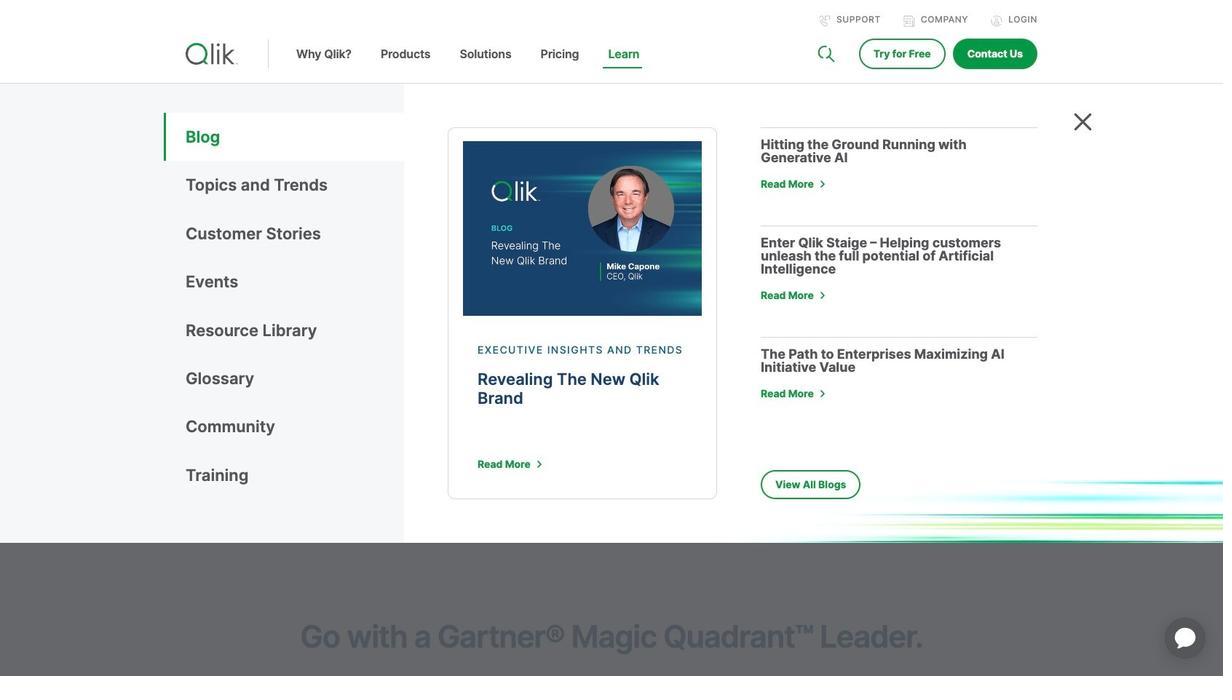 Task type: locate. For each thing, give the bounding box(es) containing it.
support image
[[819, 15, 831, 27]]

login image
[[991, 15, 1003, 27]]



Task type: describe. For each thing, give the bounding box(es) containing it.
headshot of mike capone, ceo, qlik and the text "revealing the new qlik brand" image
[[463, 141, 702, 316]]

company image
[[903, 15, 915, 27]]

qlik image
[[186, 43, 238, 65]]

close search image
[[1074, 113, 1092, 131]]



